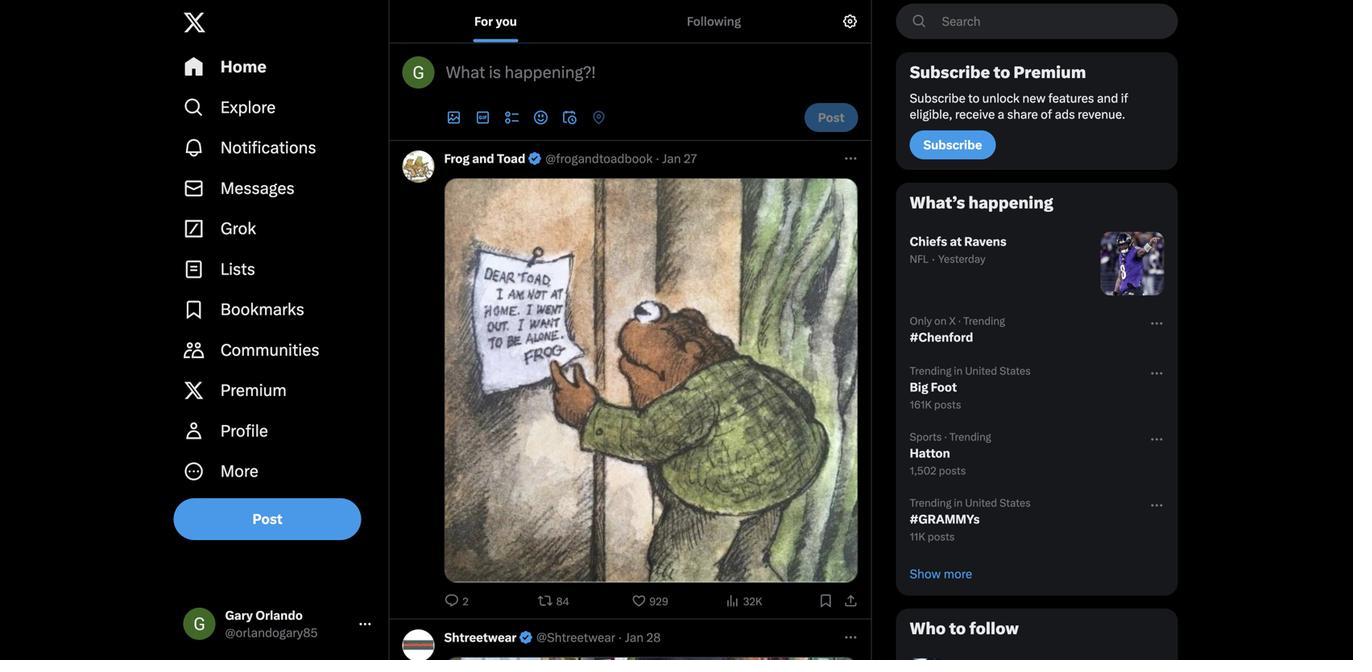 Task type: locate. For each thing, give the bounding box(es) containing it.
eligible,
[[910, 107, 953, 122]]

post inside button
[[818, 110, 845, 125]]

1 vertical spatial united
[[965, 497, 998, 510]]

2 vertical spatial to
[[950, 620, 966, 639]]

to
[[994, 63, 1011, 82], [969, 91, 980, 106], [950, 620, 966, 639]]

0 vertical spatial jan
[[663, 151, 681, 166]]

more button
[[174, 452, 382, 492]]

more
[[221, 462, 258, 482]]

trending right "x"
[[964, 315, 1006, 328]]

2 horizontal spatial to
[[994, 63, 1011, 82]]

1 vertical spatial tab list
[[438, 102, 795, 134]]

to inside subscribe to unlock new features and if eligible, receive a share of ads revenue.
[[969, 91, 980, 106]]

· inside chiefs at ravens nfl · yesterday
[[932, 252, 935, 267]]

0 horizontal spatial post
[[253, 511, 282, 528]]

0 vertical spatial to
[[994, 63, 1011, 82]]

tab list containing for you
[[390, 0, 826, 43]]

1 horizontal spatial jan
[[663, 151, 681, 166]]

trending up #grammys
[[910, 497, 952, 510]]

premium inside section
[[1014, 63, 1087, 82]]

to up receive
[[969, 91, 980, 106]]

gary
[[225, 609, 253, 623]]

states down the only on x · trending #chenford
[[1000, 365, 1031, 377]]

2 vertical spatial posts
[[928, 531, 955, 543]]

premium up new
[[1014, 63, 1087, 82]]

what
[[446, 63, 485, 82]]

premium
[[1014, 63, 1087, 82], [221, 381, 287, 401]]

post for post button on the top of page
[[818, 110, 845, 125]]

post for post link at the left bottom of the page
[[253, 511, 282, 528]]

profile link
[[174, 411, 382, 452]]

· left jan 27 link
[[656, 151, 659, 166]]

subscribe to premium
[[910, 63, 1087, 82]]

1 united from the top
[[965, 365, 998, 377]]

84 button
[[538, 593, 573, 610]]

states for #grammys
[[1000, 497, 1031, 510]]

32k
[[743, 596, 763, 608]]

· inside sports · trending hatton 1,502 posts
[[945, 431, 947, 444]]

post
[[818, 110, 845, 125], [253, 511, 282, 528]]

in up foot
[[954, 365, 963, 377]]

trending up the big
[[910, 365, 952, 377]]

trending inside sports · trending hatton 1,502 posts
[[950, 431, 992, 444]]

in for big foot
[[954, 365, 963, 377]]

Search search field
[[896, 4, 1178, 39]]

0 horizontal spatial to
[[950, 620, 966, 639]]

1 vertical spatial premium
[[221, 381, 287, 401]]

verified account image right shtreetwear
[[518, 631, 533, 646]]

post button
[[805, 103, 859, 132]]

only on x · trending #chenford
[[910, 315, 1006, 345]]

1 horizontal spatial to
[[969, 91, 980, 106]]

jan
[[663, 151, 681, 166], [625, 631, 644, 645]]

1 vertical spatial posts
[[939, 465, 966, 477]]

tab list up "post text" text field
[[390, 0, 826, 43]]

0 vertical spatial posts
[[935, 399, 962, 411]]

0 vertical spatial states
[[1000, 365, 1031, 377]]

trending up hatton
[[950, 431, 992, 444]]

· left jan 28 link
[[619, 631, 622, 645]]

in inside trending in united states #grammys 11k posts
[[954, 497, 963, 510]]

ravens
[[965, 234, 1007, 249]]

0 horizontal spatial jan
[[625, 631, 644, 645]]

states
[[1000, 365, 1031, 377], [1000, 497, 1031, 510]]

verified account image for shtreetwear
[[518, 631, 533, 646]]

· right the nfl
[[932, 252, 935, 267]]

· inside the only on x · trending #chenford
[[959, 315, 961, 328]]

home timeline element
[[390, 0, 871, 661]]

1 horizontal spatial and
[[1097, 91, 1119, 106]]

2 united from the top
[[965, 497, 998, 510]]

in inside trending in united states big foot 161k posts
[[954, 365, 963, 377]]

grok
[[221, 219, 256, 239]]

subscribe inside subscribe to unlock new features and if eligible, receive a share of ads revenue.
[[910, 91, 966, 106]]

united for big foot
[[965, 365, 998, 377]]

home
[[221, 57, 267, 77]]

verified account image inside shtreetwear link
[[518, 631, 533, 646]]

2 states from the top
[[1000, 497, 1031, 510]]

to inside who to follow section
[[950, 620, 966, 639]]

lists
[[221, 260, 255, 279]]

tab list
[[390, 0, 826, 43], [438, 102, 795, 134]]

verified account image for frog and toad
[[527, 151, 542, 166]]

features
[[1049, 91, 1095, 106]]

posts down #grammys
[[928, 531, 955, 543]]

0 vertical spatial post
[[818, 110, 845, 125]]

1 states from the top
[[1000, 365, 1031, 377]]

@frogandtoadbook link
[[546, 151, 653, 167]]

subscribe for subscribe to unlock new features and if eligible, receive a share of ads revenue.
[[910, 91, 966, 106]]

929 button
[[632, 593, 672, 610]]

messages link
[[174, 168, 382, 209]]

united up #grammys
[[965, 497, 998, 510]]

and left if
[[1097, 91, 1119, 106]]

· right sports
[[945, 431, 947, 444]]

notifications link
[[174, 128, 382, 168]]

verified account image inside frog and toad link
[[527, 151, 542, 166]]

subscribe
[[910, 63, 991, 82], [910, 91, 966, 106], [924, 138, 983, 152]]

0 vertical spatial tab list
[[390, 0, 826, 43]]

sports · trending hatton 1,502 posts
[[910, 431, 992, 477]]

1 vertical spatial subscribe
[[910, 91, 966, 106]]

states inside trending in united states big foot 161k posts
[[1000, 365, 1031, 377]]

1 vertical spatial in
[[954, 497, 963, 510]]

posts down hatton
[[939, 465, 966, 477]]

posts inside sports · trending hatton 1,502 posts
[[939, 465, 966, 477]]

in
[[954, 365, 963, 377], [954, 497, 963, 510]]

0 vertical spatial and
[[1097, 91, 1119, 106]]

who to follow
[[910, 620, 1019, 639]]

bookmarks link
[[174, 290, 382, 330]]

united inside trending in united states #grammys 11k posts
[[965, 497, 998, 510]]

frog
[[444, 151, 470, 166]]

verified account image
[[527, 151, 542, 166], [518, 631, 533, 646]]

frog and toad
[[444, 151, 526, 166]]

premium link
[[174, 371, 382, 411]]

explore link
[[174, 87, 382, 128]]

messages
[[221, 179, 295, 198]]

is
[[489, 63, 501, 82]]

jan 27 link
[[663, 151, 697, 167]]

32k link
[[725, 593, 766, 610]]

and inside subscribe to unlock new features and if eligible, receive a share of ads revenue.
[[1097, 91, 1119, 106]]

@frogandtoadbook
[[546, 151, 653, 166]]

posts down foot
[[935, 399, 962, 411]]

united
[[965, 365, 998, 377], [965, 497, 998, 510]]

1 vertical spatial to
[[969, 91, 980, 106]]

jan left 28
[[625, 631, 644, 645]]

and right frog
[[472, 151, 495, 166]]

verified account image right toad
[[527, 151, 542, 166]]

1 horizontal spatial post
[[818, 110, 845, 125]]

to up unlock
[[994, 63, 1011, 82]]

if
[[1121, 91, 1129, 106]]

0 vertical spatial verified account image
[[527, 151, 542, 166]]

follow
[[970, 620, 1019, 639]]

· for sports · trending hatton 1,502 posts
[[945, 431, 947, 444]]

united down the only on x · trending #chenford
[[965, 365, 998, 377]]

following
[[687, 14, 741, 29]]

jan 28 link
[[625, 630, 661, 646]]

·
[[656, 151, 659, 166], [932, 252, 935, 267], [959, 315, 961, 328], [945, 431, 947, 444], [619, 631, 622, 645]]

1 vertical spatial post
[[253, 511, 282, 528]]

Search query text field
[[933, 4, 1178, 38]]

2 in from the top
[[954, 497, 963, 510]]

trending in united states big foot 161k posts
[[910, 365, 1031, 411]]

1 vertical spatial states
[[1000, 497, 1031, 510]]

tab list up @frogandtoadbook · jan 27 in the top of the page
[[438, 102, 795, 134]]

big
[[910, 380, 929, 395]]

communities
[[221, 341, 320, 360]]

only
[[910, 315, 932, 328]]

and
[[1097, 91, 1119, 106], [472, 151, 495, 166]]

· right "x"
[[959, 315, 961, 328]]

in up #grammys
[[954, 497, 963, 510]]

nfl
[[910, 253, 929, 265]]

notifications
[[221, 138, 316, 158]]

· for @shtreetwear · jan 28
[[619, 631, 622, 645]]

to for unlock
[[969, 91, 980, 106]]

posts
[[935, 399, 962, 411], [939, 465, 966, 477], [928, 531, 955, 543]]

0 vertical spatial in
[[954, 365, 963, 377]]

0 vertical spatial united
[[965, 365, 998, 377]]

shtreetwear link
[[444, 630, 533, 646]]

to right who
[[950, 620, 966, 639]]

1 vertical spatial verified account image
[[518, 631, 533, 646]]

1 in from the top
[[954, 365, 963, 377]]

0 vertical spatial premium
[[1014, 63, 1087, 82]]

1 vertical spatial jan
[[625, 631, 644, 645]]

929
[[650, 596, 669, 608]]

happening
[[969, 193, 1054, 213]]

states inside trending in united states #grammys 11k posts
[[1000, 497, 1031, 510]]

toad
[[497, 151, 526, 166]]

jan left 27
[[663, 151, 681, 166]]

yesterday
[[939, 253, 986, 265]]

for
[[475, 14, 493, 29]]

states up show more link
[[1000, 497, 1031, 510]]

posts inside trending in united states #grammys 11k posts
[[928, 531, 955, 543]]

for you link
[[390, 0, 602, 43]]

trending in united states #grammys 11k posts
[[910, 497, 1031, 543]]

premium inside primary navigation
[[221, 381, 287, 401]]

1 horizontal spatial premium
[[1014, 63, 1087, 82]]

to for premium
[[994, 63, 1011, 82]]

0 horizontal spatial premium
[[221, 381, 287, 401]]

who to follow section
[[897, 610, 1178, 661]]

premium up the profile
[[221, 381, 287, 401]]

united inside trending in united states big foot 161k posts
[[965, 365, 998, 377]]

1 vertical spatial and
[[472, 151, 495, 166]]

0 vertical spatial subscribe
[[910, 63, 991, 82]]

0 horizontal spatial and
[[472, 151, 495, 166]]

trending
[[964, 315, 1006, 328], [910, 365, 952, 377], [950, 431, 992, 444], [910, 497, 952, 510]]



Task type: describe. For each thing, give the bounding box(es) containing it.
to for follow
[[950, 620, 966, 639]]

x
[[949, 315, 956, 328]]

foot
[[931, 380, 957, 395]]

new
[[1023, 91, 1046, 106]]

happening?!
[[505, 63, 596, 82]]

2
[[463, 596, 469, 608]]

trending inside the only on x · trending #chenford
[[964, 315, 1006, 328]]

show more
[[910, 567, 973, 582]]

explore
[[221, 98, 276, 117]]

@frogandtoadbook · jan 27
[[546, 151, 697, 166]]

@shtreetwear
[[537, 631, 616, 645]]

grok link
[[174, 209, 382, 249]]

2 button
[[444, 593, 472, 610]]

orlando
[[256, 609, 303, 623]]

following link
[[602, 0, 826, 43]]

ads
[[1055, 107, 1075, 122]]

subscribe link
[[910, 131, 996, 160]]

· for @frogandtoadbook · jan 27
[[656, 151, 659, 166]]

2 vertical spatial subscribe
[[924, 138, 983, 152]]

share
[[1008, 107, 1038, 122]]

unlock
[[983, 91, 1020, 106]]

what is happening?!
[[446, 63, 596, 82]]

gary orlando @orlandogary85
[[225, 609, 318, 641]]

hatton
[[910, 446, 951, 461]]

#chenford
[[910, 330, 974, 345]]

frog and toad link
[[444, 151, 542, 167]]

chiefs
[[910, 234, 948, 249]]

84
[[556, 596, 569, 608]]

of
[[1041, 107, 1053, 122]]

lists link
[[174, 249, 382, 290]]

bookmarks
[[221, 300, 304, 320]]

trending inside trending in united states #grammys 11k posts
[[910, 497, 952, 510]]

subscribe to unlock new features and if eligible, receive a share of ads revenue.
[[910, 91, 1131, 122]]

jan for jan 28
[[625, 631, 644, 645]]

11k
[[910, 531, 926, 543]]

you
[[496, 14, 517, 29]]

27
[[684, 151, 697, 166]]

show more link
[[897, 554, 1178, 595]]

2 replies, 84 reposts, 929 likes, 40 bookmarks, 32928 views group
[[444, 593, 859, 610]]

more
[[944, 567, 973, 582]]

sports
[[910, 431, 942, 444]]

states for big foot
[[1000, 365, 1031, 377]]

what's
[[910, 193, 966, 213]]

posts inside trending in united states big foot 161k posts
[[935, 399, 962, 411]]

united for #grammys
[[965, 497, 998, 510]]

1,502
[[910, 465, 937, 477]]

in for #grammys
[[954, 497, 963, 510]]

post link
[[174, 499, 361, 540]]

revenue.
[[1078, 107, 1126, 122]]

@shtreetwear link
[[537, 630, 616, 646]]

who
[[910, 620, 946, 639]]

trending inside trending in united states big foot 161k posts
[[910, 365, 952, 377]]

subscribe for subscribe to premium
[[910, 63, 991, 82]]

Post text text field
[[446, 61, 857, 84]]

primary navigation
[[174, 47, 382, 492]]

@shtreetwear · jan 28
[[537, 631, 661, 645]]

home link
[[174, 47, 382, 87]]

show
[[910, 567, 941, 582]]

receive
[[955, 107, 995, 122]]

communities link
[[174, 330, 382, 371]]

chiefs at ravens nfl · yesterday
[[910, 234, 1007, 267]]

jan for jan 27
[[663, 151, 681, 166]]

for you
[[475, 14, 517, 29]]

at
[[950, 234, 962, 249]]

and inside home timeline element
[[472, 151, 495, 166]]

shtreetwear
[[444, 631, 517, 645]]

a
[[998, 107, 1005, 122]]

on
[[935, 315, 947, 328]]

@orlandogary85
[[225, 626, 318, 641]]

28
[[647, 631, 661, 645]]

what's happening
[[910, 193, 1054, 213]]

161k
[[910, 399, 932, 411]]

#grammys
[[910, 512, 980, 527]]

profile
[[221, 422, 268, 441]]

subscribe to premium section
[[897, 53, 1178, 169]]



Task type: vqa. For each thing, say whether or not it's contained in the screenshot.


